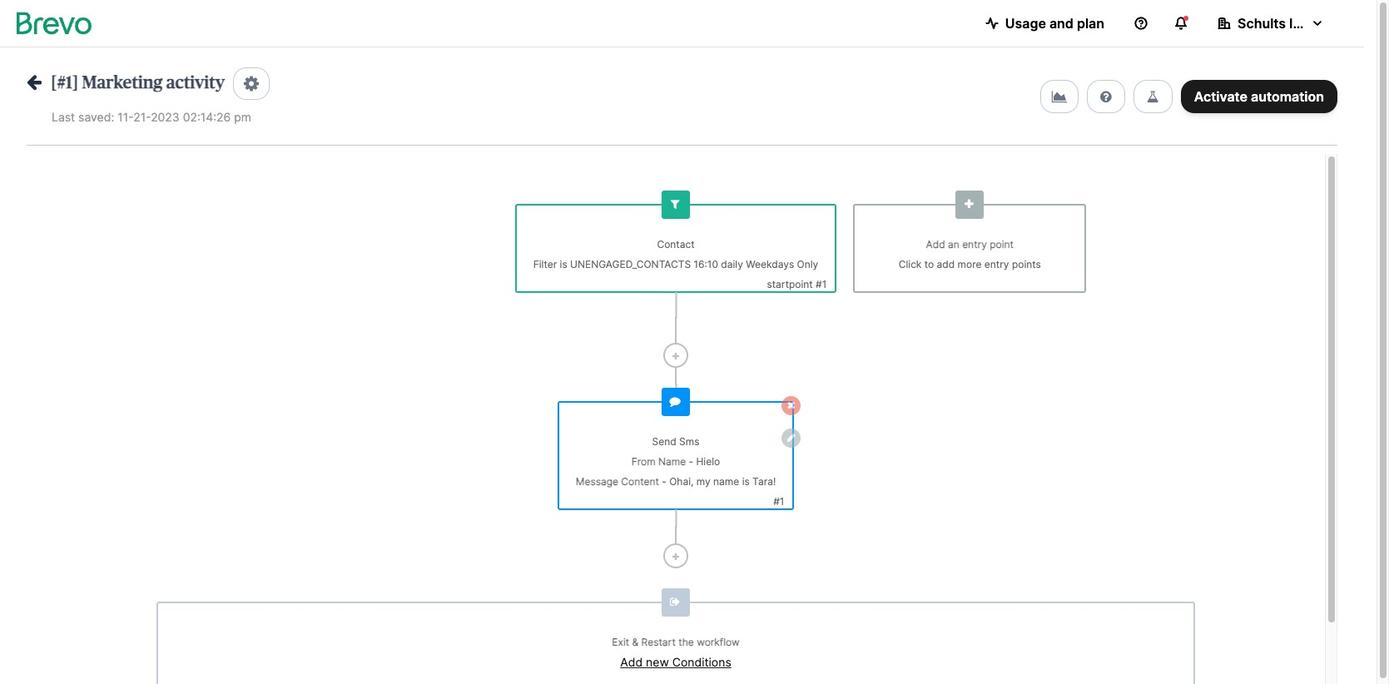 Task type: describe. For each thing, give the bounding box(es) containing it.
add
[[937, 258, 955, 270]]

workflow
[[697, 636, 740, 648]]

to
[[925, 258, 934, 270]]

activate automation
[[1194, 88, 1324, 105]]

[#1]
[[51, 74, 78, 92]]

and
[[1049, 15, 1074, 32]]

add new conditions link
[[620, 655, 731, 669]]

1 horizontal spatial -
[[689, 455, 693, 468]]

ohai,
[[669, 475, 694, 488]]

send sms from name - hielo message content - ohai, my name is tara! #1
[[576, 435, 784, 508]]

the
[[679, 636, 694, 648]]

usage and plan
[[1005, 15, 1105, 32]]

daily
[[721, 258, 743, 270]]

restart
[[641, 636, 676, 648]]

11-
[[118, 110, 133, 124]]

02:14:26
[[183, 110, 231, 124]]

content
[[621, 475, 659, 488]]

marketing
[[82, 74, 163, 92]]

add an entry point click to add more entry points
[[899, 238, 1041, 270]]

schults inc
[[1238, 15, 1309, 32]]

1 vertical spatial entry
[[984, 258, 1009, 270]]

#1 inside send sms from name - hielo message content - ohai, my name is tara! #1
[[773, 495, 784, 508]]

last saved: 11-21-2023 02:14:26 pm
[[52, 110, 251, 124]]

#1 inside contact filter is unengaged_contacts 16:10 daily weekdays only startpoint #1
[[816, 278, 827, 290]]

points
[[1012, 258, 1041, 270]]

unengaged_contacts
[[570, 258, 691, 270]]

&
[[632, 636, 639, 648]]

schults inc button
[[1204, 7, 1338, 40]]

cog image
[[244, 75, 259, 92]]

usage
[[1005, 15, 1046, 32]]

tara!
[[753, 475, 776, 488]]

21-
[[133, 110, 151, 124]]

0 horizontal spatial -
[[662, 475, 667, 488]]



Task type: vqa. For each thing, say whether or not it's contained in the screenshot.
Opened a Template/Tag Email
no



Task type: locate. For each thing, give the bounding box(es) containing it.
question circle image
[[1100, 90, 1112, 103]]

0 vertical spatial add
[[926, 238, 945, 251]]

0 vertical spatial is
[[560, 258, 567, 270]]

plan
[[1077, 15, 1105, 32]]

name
[[713, 475, 739, 488]]

name
[[658, 455, 686, 468]]

is right filter on the left top of page
[[560, 258, 567, 270]]

click
[[899, 258, 922, 270]]

0 vertical spatial #1
[[816, 278, 827, 290]]

contact
[[657, 238, 695, 251]]

#1 down only
[[816, 278, 827, 290]]

is inside contact filter is unengaged_contacts 16:10 daily weekdays only startpoint #1
[[560, 258, 567, 270]]

arrow left image
[[27, 73, 42, 91]]

exit & restart the workflow add new conditions
[[612, 636, 740, 669]]

add inside exit & restart the workflow add new conditions
[[620, 655, 643, 669]]

-
[[689, 455, 693, 468], [662, 475, 667, 488]]

entry down point on the top
[[984, 258, 1009, 270]]

#1
[[816, 278, 827, 290], [773, 495, 784, 508]]

- left ohai,
[[662, 475, 667, 488]]

16:10
[[694, 258, 718, 270]]

message
[[576, 475, 618, 488]]

saved:
[[78, 110, 114, 124]]

1 vertical spatial is
[[742, 475, 750, 488]]

point
[[990, 238, 1014, 251]]

send
[[652, 435, 676, 448]]

1 vertical spatial -
[[662, 475, 667, 488]]

activate automation button
[[1181, 80, 1338, 113]]

area chart image
[[1052, 90, 1067, 103]]

automation
[[1251, 88, 1324, 105]]

0 horizontal spatial add
[[620, 655, 643, 669]]

my
[[696, 475, 711, 488]]

1 vertical spatial #1
[[773, 495, 784, 508]]

weekdays
[[746, 258, 794, 270]]

contact filter is unengaged_contacts 16:10 daily weekdays only startpoint #1
[[533, 238, 827, 290]]

last
[[52, 110, 75, 124]]

- left hielo
[[689, 455, 693, 468]]

new
[[646, 655, 669, 669]]

startpoint
[[767, 278, 813, 290]]

is left tara!
[[742, 475, 750, 488]]

#1 down tara!
[[773, 495, 784, 508]]

[#1] marketing activity link
[[27, 73, 225, 92]]

add inside "add an entry point click to add more entry points"
[[926, 238, 945, 251]]

1 horizontal spatial add
[[926, 238, 945, 251]]

0 horizontal spatial is
[[560, 258, 567, 270]]

add
[[926, 238, 945, 251], [620, 655, 643, 669]]

0 horizontal spatial #1
[[773, 495, 784, 508]]

0 vertical spatial -
[[689, 455, 693, 468]]

entry up more
[[962, 238, 987, 251]]

activate
[[1194, 88, 1248, 105]]

[#1] marketing activity
[[51, 74, 225, 92]]

entry
[[962, 238, 987, 251], [984, 258, 1009, 270]]

2023
[[151, 110, 180, 124]]

activity
[[166, 74, 225, 92]]

is inside send sms from name - hielo message content - ohai, my name is tara! #1
[[742, 475, 750, 488]]

conditions
[[672, 655, 731, 669]]

from
[[632, 455, 656, 468]]

exit
[[612, 636, 629, 648]]

usage and plan button
[[972, 7, 1118, 40]]

only
[[797, 258, 818, 270]]

inc
[[1289, 15, 1309, 32]]

add left an
[[926, 238, 945, 251]]

an
[[948, 238, 959, 251]]

flask image
[[1147, 90, 1159, 103]]

pm
[[234, 110, 251, 124]]

add down &
[[620, 655, 643, 669]]

sms
[[679, 435, 700, 448]]

hielo
[[696, 455, 720, 468]]

more
[[958, 258, 982, 270]]

1 vertical spatial add
[[620, 655, 643, 669]]

0 vertical spatial entry
[[962, 238, 987, 251]]

filter
[[533, 258, 557, 270]]

1 horizontal spatial is
[[742, 475, 750, 488]]

schults
[[1238, 15, 1286, 32]]

is
[[560, 258, 567, 270], [742, 475, 750, 488]]

1 horizontal spatial #1
[[816, 278, 827, 290]]



